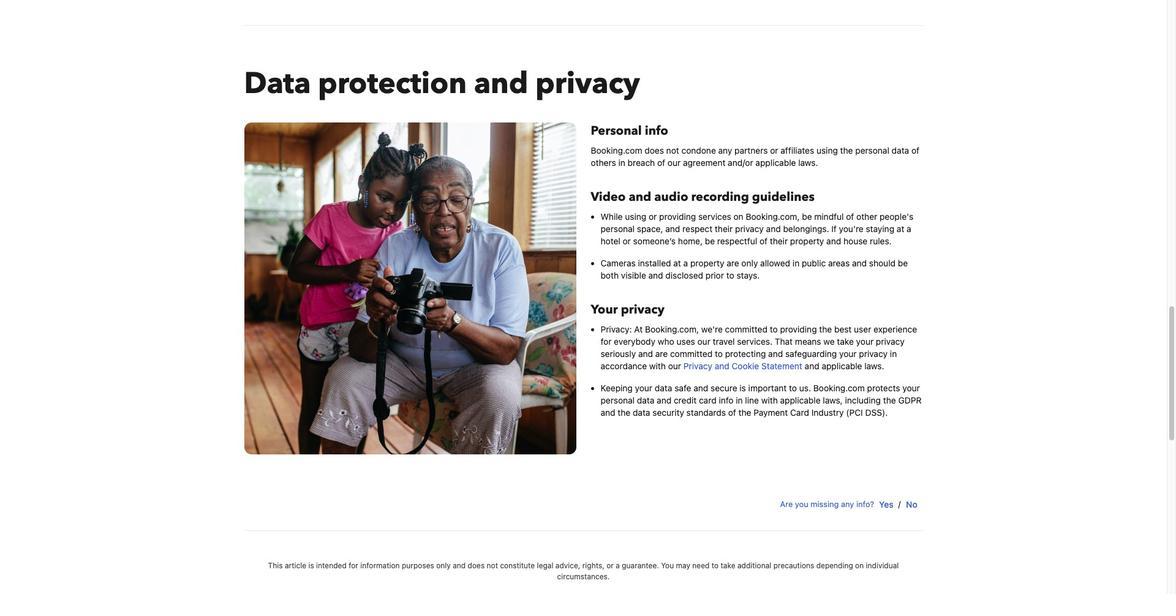 Task type: describe. For each thing, give the bounding box(es) containing it.
personal info booking.com does not condone any partners or affiliates using the personal data of others in breach of our agreement and/or applicable laws.
[[591, 123, 920, 168]]

public
[[802, 258, 826, 268]]

your down best
[[840, 349, 857, 359]]

while using or providing services on booking.com, be mindful of other people's personal space, and respect their privacy and belongings. if you're staying at a hotel or someone's home, be respectful of their property and house rules.
[[601, 211, 914, 246]]

privacy up personal
[[536, 64, 640, 104]]

installed
[[638, 258, 672, 268]]

space,
[[637, 224, 664, 234]]

data protection and privacy
[[244, 64, 640, 104]]

accordance
[[601, 361, 647, 371]]

payment
[[754, 408, 788, 418]]

in inside "privacy: at booking.com, we're committed to providing the best user experience for everybody who uses our travel services. that means we take your privacy seriously and are committed to protecting and safeguarding your privacy in accordance with our"
[[891, 349, 897, 359]]

that
[[775, 336, 793, 347]]

1 vertical spatial be
[[705, 236, 715, 246]]

industry
[[812, 408, 844, 418]]

protects
[[868, 383, 901, 393]]

privacy inside while using or providing services on booking.com, be mindful of other people's personal space, and respect their privacy and belongings. if you're staying at a hotel or someone's home, be respectful of their property and house rules.
[[736, 224, 764, 234]]

are you missing any info? yes / no
[[781, 500, 918, 510]]

services.
[[738, 336, 773, 347]]

article
[[285, 561, 307, 571]]

protecting
[[726, 349, 766, 359]]

at inside while using or providing services on booking.com, be mindful of other people's personal space, and respect their privacy and belongings. if you're staying at a hotel or someone's home, be respectful of their property and house rules.
[[897, 224, 905, 234]]

us.
[[800, 383, 812, 393]]

privacy and cookie statement link
[[684, 361, 803, 371]]

including
[[846, 395, 881, 406]]

1 vertical spatial applicable
[[822, 361, 863, 371]]

you're
[[839, 224, 864, 234]]

keeping your data safe and secure is important to us. booking.com protects your personal data and credit card info in line with applicable laws, including the gdpr and the data security standards of the payment card industry (pci dss).
[[601, 383, 922, 418]]

yes button
[[875, 494, 899, 516]]

take inside "privacy: at booking.com, we're committed to providing the best user experience for everybody who uses our travel services. that means we take your privacy seriously and are committed to protecting and safeguarding your privacy in accordance with our"
[[838, 336, 854, 347]]

be inside cameras installed at a property are only allowed in public areas and should be both visible and disclosed prior to stays.
[[898, 258, 908, 268]]

the inside personal info booking.com does not condone any partners or affiliates using the personal data of others in breach of our agreement and/or applicable laws.
[[841, 145, 854, 156]]

booking.com, inside "privacy: at booking.com, we're committed to providing the best user experience for everybody who uses our travel services. that means we take your privacy seriously and are committed to protecting and safeguarding your privacy in accordance with our"
[[645, 324, 699, 335]]

safeguarding
[[786, 349, 837, 359]]

guidelines
[[753, 189, 815, 205]]

uses
[[677, 336, 696, 347]]

cookie
[[732, 361, 760, 371]]

no button
[[901, 494, 923, 516]]

standards
[[687, 408, 726, 418]]

guarantee​.
[[622, 561, 659, 571]]

1 horizontal spatial be
[[802, 211, 812, 222]]

1 horizontal spatial laws.
[[865, 361, 885, 371]]

personal for info
[[856, 145, 890, 156]]

respectful
[[718, 236, 758, 246]]

this article is intended for information purposes only and does not constitute legal advice, rights, or a guarantee​. ​​you may need to take additional precautions depending on individual circumstances.
[[268, 561, 899, 582]]

property inside cameras installed at a property are only allowed in public areas and should be both visible and disclosed prior to stays.
[[691, 258, 725, 268]]

you
[[795, 500, 809, 509]]

privacy
[[684, 361, 713, 371]]

precautions
[[774, 561, 815, 571]]

privacy down the user
[[860, 349, 888, 359]]

yes
[[880, 500, 894, 510]]

/
[[899, 500, 901, 509]]

1 vertical spatial committed
[[671, 349, 713, 359]]

card
[[791, 408, 810, 418]]

other
[[857, 211, 878, 222]]

stays.
[[737, 270, 760, 281]]

user
[[855, 324, 872, 335]]

if
[[832, 224, 837, 234]]

people's
[[880, 211, 914, 222]]

cameras
[[601, 258, 636, 268]]

1 vertical spatial their
[[770, 236, 788, 246]]

disclosed
[[666, 270, 704, 281]]

is inside the this article is intended for information purposes only and does not constitute legal advice, rights, or a guarantee​. ​​you may need to take additional precautions depending on individual circumstances.
[[309, 561, 314, 571]]

data inside personal info booking.com does not condone any partners or affiliates using the personal data of others in breach of our agreement and/or applicable laws.
[[892, 145, 910, 156]]

depending
[[817, 561, 854, 571]]

house
[[844, 236, 868, 246]]

and/or
[[728, 158, 754, 168]]

in inside cameras installed at a property are only allowed in public areas and should be both visible and disclosed prior to stays.
[[793, 258, 800, 268]]

cameras installed at a property are only allowed in public areas and should be both visible and disclosed prior to stays.
[[601, 258, 908, 281]]

does inside the this article is intended for information purposes only and does not constitute legal advice, rights, or a guarantee​. ​​you may need to take additional precautions depending on individual circumstances.
[[468, 561, 485, 571]]

individual
[[866, 561, 899, 571]]

booking.com inside keeping your data safe and secure is important to us. booking.com protects your personal data and credit card info in line with applicable laws, including the gdpr and the data security standards of the payment card industry (pci dss).
[[814, 383, 865, 393]]

privacy up at in the right bottom of the page
[[621, 302, 665, 318]]

partners
[[735, 145, 768, 156]]

agreement
[[683, 158, 726, 168]]

the down line
[[739, 408, 752, 418]]

personal
[[591, 123, 642, 139]]

or inside personal info booking.com does not condone any partners or affiliates using the personal data of others in breach of our agreement and/or applicable laws.
[[771, 145, 779, 156]]

only inside the this article is intended for information purposes only and does not constitute legal advice, rights, or a guarantee​. ​​you may need to take additional precautions depending on individual circumstances.
[[437, 561, 451, 571]]

additional
[[738, 561, 772, 571]]

both
[[601, 270, 619, 281]]

any inside personal info booking.com does not condone any partners or affiliates using the personal data of others in breach of our agreement and/or applicable laws.
[[719, 145, 733, 156]]

privacy: at booking.com, we're committed to providing the best user experience for everybody who uses our travel services. that means we take your privacy seriously and are committed to protecting and safeguarding your privacy in accordance with our
[[601, 324, 918, 371]]

line
[[746, 395, 759, 406]]

not inside personal info booking.com does not condone any partners or affiliates using the personal data of others in breach of our agreement and/or applicable laws.
[[667, 145, 680, 156]]

allowed
[[761, 258, 791, 268]]

advice,
[[556, 561, 581, 571]]

the down the keeping
[[618, 408, 631, 418]]

property inside while using or providing services on booking.com, be mindful of other people's personal space, and respect their privacy and belongings. if you're staying at a hotel or someone's home, be respectful of their property and house rules.
[[791, 236, 825, 246]]

gdpr
[[899, 395, 922, 406]]

applicable for info
[[756, 158, 796, 168]]

personal for using
[[601, 224, 635, 234]]

of inside keeping your data safe and secure is important to us. booking.com protects your personal data and credit card info in line with applicable laws, including the gdpr and the data security standards of the payment card industry (pci dss).
[[729, 408, 737, 418]]

are inside cameras installed at a property are only allowed in public areas and should be both visible and disclosed prior to stays.
[[727, 258, 740, 268]]

on inside the this article is intended for information purposes only and does not constitute legal advice, rights, or a guarantee​. ​​you may need to take additional precautions depending on individual circumstances.
[[856, 561, 864, 571]]

dss).
[[866, 408, 888, 418]]

or right hotel
[[623, 236, 631, 246]]

belongings.
[[784, 224, 830, 234]]

to inside the this article is intended for information purposes only and does not constitute legal advice, rights, or a guarantee​. ​​you may need to take additional precautions depending on individual circumstances.
[[712, 561, 719, 571]]

not inside the this article is intended for information purposes only and does not constitute legal advice, rights, or a guarantee​. ​​you may need to take additional precautions depending on individual circumstances.
[[487, 561, 498, 571]]

card
[[699, 395, 717, 406]]

your down the user
[[857, 336, 874, 347]]

or up space,
[[649, 211, 657, 222]]

respect
[[683, 224, 713, 234]]

video
[[591, 189, 626, 205]]

experience
[[874, 324, 918, 335]]

visible
[[621, 270, 647, 281]]

providing inside while using or providing services on booking.com, be mindful of other people's personal space, and respect their privacy and belongings. if you're staying at a hotel or someone's home, be respectful of their property and house rules.
[[660, 211, 696, 222]]

a inside while using or providing services on booking.com, be mindful of other people's personal space, and respect their privacy and belongings. if you're staying at a hotel or someone's home, be respectful of their property and house rules.
[[907, 224, 912, 234]]



Task type: locate. For each thing, give the bounding box(es) containing it.
only inside cameras installed at a property are only allowed in public areas and should be both visible and disclosed prior to stays.
[[742, 258, 758, 268]]

0 horizontal spatial a
[[616, 561, 620, 571]]

1 horizontal spatial only
[[742, 258, 758, 268]]

who
[[658, 336, 675, 347]]

laws. inside personal info booking.com does not condone any partners or affiliates using the personal data of others in breach of our agreement and/or applicable laws.
[[799, 158, 819, 168]]

any
[[719, 145, 733, 156], [842, 500, 855, 509]]

for down "privacy:"
[[601, 336, 612, 347]]

in left line
[[736, 395, 743, 406]]

0 vertical spatial committed
[[726, 324, 768, 335]]

your privacy
[[591, 302, 665, 318]]

laws,
[[823, 395, 843, 406]]

are down the who
[[656, 349, 668, 359]]

for right intended
[[349, 561, 359, 571]]

1 horizontal spatial with
[[762, 395, 778, 406]]

legal
[[537, 561, 554, 571]]

security
[[653, 408, 685, 418]]

the right the affiliates
[[841, 145, 854, 156]]

0 horizontal spatial booking.com,
[[645, 324, 699, 335]]

with
[[650, 361, 666, 371], [762, 395, 778, 406]]

others
[[591, 158, 616, 168]]

for inside "privacy: at booking.com, we're committed to providing the best user experience for everybody who uses our travel services. that means we take your privacy seriously and are committed to protecting and safeguarding your privacy in accordance with our"
[[601, 336, 612, 347]]

with inside "privacy: at booking.com, we're committed to providing the best user experience for everybody who uses our travel services. that means we take your privacy seriously and are committed to protecting and safeguarding your privacy in accordance with our"
[[650, 361, 666, 371]]

2 vertical spatial our
[[669, 361, 682, 371]]

does
[[645, 145, 664, 156], [468, 561, 485, 571]]

privacy
[[536, 64, 640, 104], [736, 224, 764, 234], [621, 302, 665, 318], [876, 336, 905, 347], [860, 349, 888, 359]]

0 horizontal spatial only
[[437, 561, 451, 571]]

your up gdpr
[[903, 383, 921, 393]]

booking.com,
[[746, 211, 800, 222], [645, 324, 699, 335]]

1 vertical spatial using
[[625, 211, 647, 222]]

take
[[838, 336, 854, 347], [721, 561, 736, 571]]

data
[[244, 64, 311, 104]]

with down the who
[[650, 361, 666, 371]]

0 horizontal spatial for
[[349, 561, 359, 571]]

this
[[268, 561, 283, 571]]

providing inside "privacy: at booking.com, we're committed to providing the best user experience for everybody who uses our travel services. that means we take your privacy seriously and are committed to protecting and safeguarding your privacy in accordance with our"
[[781, 324, 817, 335]]

home,
[[678, 236, 703, 246]]

0 vertical spatial booking.com
[[591, 145, 643, 156]]

while
[[601, 211, 623, 222]]

and
[[474, 64, 529, 104], [629, 189, 652, 205], [666, 224, 681, 234], [767, 224, 781, 234], [827, 236, 842, 246], [853, 258, 867, 268], [649, 270, 664, 281], [639, 349, 653, 359], [769, 349, 783, 359], [715, 361, 730, 371], [805, 361, 820, 371], [694, 383, 709, 393], [657, 395, 672, 406], [601, 408, 616, 418], [453, 561, 466, 571]]

booking.com, up the who
[[645, 324, 699, 335]]

are inside "privacy: at booking.com, we're committed to providing the best user experience for everybody who uses our travel services. that means we take your privacy seriously and are committed to protecting and safeguarding your privacy in accordance with our"
[[656, 349, 668, 359]]

2 vertical spatial a
[[616, 561, 620, 571]]

0 horizontal spatial not
[[487, 561, 498, 571]]

property down belongings.
[[791, 236, 825, 246]]

any inside are you missing any info? yes / no
[[842, 500, 855, 509]]

applicable
[[756, 158, 796, 168], [822, 361, 863, 371], [781, 395, 821, 406]]

is up line
[[740, 383, 746, 393]]

1 horizontal spatial is
[[740, 383, 746, 393]]

does left constitute
[[468, 561, 485, 571]]

1 vertical spatial for
[[349, 561, 359, 571]]

does up breach
[[645, 145, 664, 156]]

0 vertical spatial booking.com,
[[746, 211, 800, 222]]

credit
[[674, 395, 697, 406]]

2 vertical spatial be
[[898, 258, 908, 268]]

at up disclosed
[[674, 258, 681, 268]]

at inside cameras installed at a property are only allowed in public areas and should be both visible and disclosed prior to stays.
[[674, 258, 681, 268]]

at
[[635, 324, 643, 335]]

booking.com up others
[[591, 145, 643, 156]]

1 vertical spatial property
[[691, 258, 725, 268]]

on left individual
[[856, 561, 864, 571]]

0 vertical spatial property
[[791, 236, 825, 246]]

1 vertical spatial info
[[719, 395, 734, 406]]

keeping
[[601, 383, 633, 393]]

0 vertical spatial take
[[838, 336, 854, 347]]

0 vertical spatial on
[[734, 211, 744, 222]]

0 horizontal spatial is
[[309, 561, 314, 571]]

1 vertical spatial take
[[721, 561, 736, 571]]

for
[[601, 336, 612, 347], [349, 561, 359, 571]]

1 vertical spatial not
[[487, 561, 498, 571]]

0 vertical spatial does
[[645, 145, 664, 156]]

0 vertical spatial not
[[667, 145, 680, 156]]

1 vertical spatial only
[[437, 561, 451, 571]]

0 horizontal spatial property
[[691, 258, 725, 268]]

to inside keeping your data safe and secure is important to us. booking.com protects your personal data and credit card info in line with applicable laws, including the gdpr and the data security standards of the payment card industry (pci dss).
[[789, 383, 797, 393]]

missing
[[811, 500, 839, 509]]

0 horizontal spatial laws.
[[799, 158, 819, 168]]

their down services
[[715, 224, 733, 234]]

in inside keeping your data safe and secure is important to us. booking.com protects your personal data and credit card info in line with applicable laws, including the gdpr and the data security standards of the payment card industry (pci dss).
[[736, 395, 743, 406]]

with up payment
[[762, 395, 778, 406]]

our down we're
[[698, 336, 711, 347]]

to right need
[[712, 561, 719, 571]]

0 horizontal spatial info
[[645, 123, 669, 139]]

1 vertical spatial is
[[309, 561, 314, 571]]

in left public
[[793, 258, 800, 268]]

booking.com up the laws,
[[814, 383, 865, 393]]

2 horizontal spatial a
[[907, 224, 912, 234]]

1 vertical spatial any
[[842, 500, 855, 509]]

0 horizontal spatial with
[[650, 361, 666, 371]]

0 vertical spatial are
[[727, 258, 740, 268]]

0 horizontal spatial does
[[468, 561, 485, 571]]

your
[[857, 336, 874, 347], [840, 349, 857, 359], [635, 383, 653, 393], [903, 383, 921, 393]]

0 horizontal spatial their
[[715, 224, 733, 234]]

1 horizontal spatial does
[[645, 145, 664, 156]]

or right partners
[[771, 145, 779, 156]]

our inside personal info booking.com does not condone any partners or affiliates using the personal data of others in breach of our agreement and/or applicable laws.
[[668, 158, 681, 168]]

on right services
[[734, 211, 744, 222]]

be right should in the top right of the page
[[898, 258, 908, 268]]

1 horizontal spatial take
[[838, 336, 854, 347]]

safe
[[675, 383, 692, 393]]

to right prior
[[727, 270, 735, 281]]

the down the protects
[[884, 395, 897, 406]]

1 vertical spatial booking.com
[[814, 383, 865, 393]]

providing up means
[[781, 324, 817, 335]]

prior
[[706, 270, 724, 281]]

is
[[740, 383, 746, 393], [309, 561, 314, 571]]

to
[[727, 270, 735, 281], [770, 324, 778, 335], [715, 349, 723, 359], [789, 383, 797, 393], [712, 561, 719, 571]]

any up the and/or
[[719, 145, 733, 156]]

0 horizontal spatial any
[[719, 145, 733, 156]]

0 horizontal spatial at
[[674, 258, 681, 268]]

their
[[715, 224, 733, 234], [770, 236, 788, 246]]

be up belongings.
[[802, 211, 812, 222]]

0 vertical spatial only
[[742, 258, 758, 268]]

a inside cameras installed at a property are only allowed in public areas and should be both visible and disclosed prior to stays.
[[684, 258, 688, 268]]

privacy down experience
[[876, 336, 905, 347]]

our left agreement
[[668, 158, 681, 168]]

your right the keeping
[[635, 383, 653, 393]]

info?
[[857, 500, 875, 509]]

info inside personal info booking.com does not condone any partners or affiliates using the personal data of others in breach of our agreement and/or applicable laws.
[[645, 123, 669, 139]]

2 vertical spatial personal
[[601, 395, 635, 406]]

take inside the this article is intended for information purposes only and does not constitute legal advice, rights, or a guarantee​. ​​you may need to take additional precautions depending on individual circumstances.
[[721, 561, 736, 571]]

the up we on the right
[[820, 324, 833, 335]]

committed
[[726, 324, 768, 335], [671, 349, 713, 359]]

0 horizontal spatial committed
[[671, 349, 713, 359]]

0 vertical spatial using
[[817, 145, 838, 156]]

everybody
[[614, 336, 656, 347]]

0 vertical spatial a
[[907, 224, 912, 234]]

1 horizontal spatial not
[[667, 145, 680, 156]]

we're
[[702, 324, 723, 335]]

to down travel
[[715, 349, 723, 359]]

be
[[802, 211, 812, 222], [705, 236, 715, 246], [898, 258, 908, 268]]

booking.com
[[591, 145, 643, 156], [814, 383, 865, 393]]

1 vertical spatial with
[[762, 395, 778, 406]]

1 horizontal spatial for
[[601, 336, 612, 347]]

no
[[907, 500, 918, 510]]

0 vertical spatial any
[[719, 145, 733, 156]]

0 horizontal spatial providing
[[660, 211, 696, 222]]

1 horizontal spatial using
[[817, 145, 838, 156]]

to up that
[[770, 324, 778, 335]]

intended
[[316, 561, 347, 571]]

means
[[796, 336, 822, 347]]

to left 'us.'
[[789, 383, 797, 393]]

condone
[[682, 145, 716, 156]]

not left condone
[[667, 145, 680, 156]]

at down people's
[[897, 224, 905, 234]]

is right article
[[309, 561, 314, 571]]

1 vertical spatial on
[[856, 561, 864, 571]]

at
[[897, 224, 905, 234], [674, 258, 681, 268]]

only right purposes
[[437, 561, 451, 571]]

0 vertical spatial is
[[740, 383, 746, 393]]

applicable down the affiliates
[[756, 158, 796, 168]]

circumstances.
[[557, 572, 610, 582]]

1 horizontal spatial are
[[727, 258, 740, 268]]

constitute
[[500, 561, 535, 571]]

0 vertical spatial their
[[715, 224, 733, 234]]

booking.com inside personal info booking.com does not condone any partners or affiliates using the personal data of others in breach of our agreement and/or applicable laws.
[[591, 145, 643, 156]]

only
[[742, 258, 758, 268], [437, 561, 451, 571]]

1 vertical spatial at
[[674, 258, 681, 268]]

in inside personal info booking.com does not condone any partners or affiliates using the personal data of others in breach of our agreement and/or applicable laws.
[[619, 158, 626, 168]]

in right others
[[619, 158, 626, 168]]

take left additional
[[721, 561, 736, 571]]

1 vertical spatial does
[[468, 561, 485, 571]]

mindful
[[815, 211, 844, 222]]

their up allowed
[[770, 236, 788, 246]]

1 horizontal spatial booking.com,
[[746, 211, 800, 222]]

our left "privacy"
[[669, 361, 682, 371]]

and inside the this article is intended for information purposes only and does not constitute legal advice, rights, or a guarantee​. ​​you may need to take additional precautions depending on individual circumstances.
[[453, 561, 466, 571]]

using inside while using or providing services on booking.com, be mindful of other people's personal space, and respect their privacy and belongings. if you're staying at a hotel or someone's home, be respectful of their property and house rules.
[[625, 211, 647, 222]]

property up prior
[[691, 258, 725, 268]]

info down the "secure"
[[719, 395, 734, 406]]

applicable for your
[[781, 395, 821, 406]]

0 vertical spatial applicable
[[756, 158, 796, 168]]

1 vertical spatial are
[[656, 349, 668, 359]]

laws. down the affiliates
[[799, 158, 819, 168]]

rules.
[[870, 236, 892, 246]]

​​you
[[661, 561, 674, 571]]

laws. up the protects
[[865, 361, 885, 371]]

0 vertical spatial at
[[897, 224, 905, 234]]

personal inside while using or providing services on booking.com, be mindful of other people's personal space, and respect their privacy and belongings. if you're staying at a hotel or someone's home, be respectful of their property and house rules.
[[601, 224, 635, 234]]

1 horizontal spatial at
[[897, 224, 905, 234]]

on inside while using or providing services on booking.com, be mindful of other people's personal space, and respect their privacy and belongings. if you're staying at a hotel or someone's home, be respectful of their property and house rules.
[[734, 211, 744, 222]]

the
[[841, 145, 854, 156], [820, 324, 833, 335], [884, 395, 897, 406], [618, 408, 631, 418], [739, 408, 752, 418]]

1 vertical spatial our
[[698, 336, 711, 347]]

personal inside personal info booking.com does not condone any partners or affiliates using the personal data of others in breach of our agreement and/or applicable laws.
[[856, 145, 890, 156]]

0 horizontal spatial are
[[656, 349, 668, 359]]

take down best
[[838, 336, 854, 347]]

or right rights,
[[607, 561, 614, 571]]

property
[[791, 236, 825, 246], [691, 258, 725, 268]]

0 horizontal spatial be
[[705, 236, 715, 246]]

need
[[693, 561, 710, 571]]

0 horizontal spatial booking.com
[[591, 145, 643, 156]]

be down respect
[[705, 236, 715, 246]]

committed up services.
[[726, 324, 768, 335]]

committed down uses
[[671, 349, 713, 359]]

1 horizontal spatial on
[[856, 561, 864, 571]]

we
[[824, 336, 835, 347]]

your
[[591, 302, 618, 318]]

statement
[[762, 361, 803, 371]]

services
[[699, 211, 732, 222]]

rights,
[[583, 561, 605, 571]]

1 horizontal spatial committed
[[726, 324, 768, 335]]

1 horizontal spatial a
[[684, 258, 688, 268]]

applicable down we on the right
[[822, 361, 863, 371]]

are
[[781, 500, 793, 509]]

providing
[[660, 211, 696, 222], [781, 324, 817, 335]]

using up space,
[[625, 211, 647, 222]]

a young girl and her grandmother looking at photos on a digital camera image
[[244, 123, 576, 455]]

providing down audio
[[660, 211, 696, 222]]

(pci
[[847, 408, 863, 418]]

0 vertical spatial providing
[[660, 211, 696, 222]]

1 horizontal spatial booking.com
[[814, 383, 865, 393]]

personal inside keeping your data safe and secure is important to us. booking.com protects your personal data and credit card info in line with applicable laws, including the gdpr and the data security standards of the payment card industry (pci dss).
[[601, 395, 635, 406]]

only up stays.
[[742, 258, 758, 268]]

important
[[749, 383, 787, 393]]

privacy up the respectful
[[736, 224, 764, 234]]

not
[[667, 145, 680, 156], [487, 561, 498, 571]]

0 horizontal spatial take
[[721, 561, 736, 571]]

or inside the this article is intended for information purposes only and does not constitute legal advice, rights, or a guarantee​. ​​you may need to take additional precautions depending on individual circumstances.
[[607, 561, 614, 571]]

1 horizontal spatial their
[[770, 236, 788, 246]]

a inside the this article is intended for information purposes only and does not constitute legal advice, rights, or a guarantee​. ​​you may need to take additional precautions depending on individual circumstances.
[[616, 561, 620, 571]]

0 horizontal spatial on
[[734, 211, 744, 222]]

to inside cameras installed at a property are only allowed in public areas and should be both visible and disclosed prior to stays.
[[727, 270, 735, 281]]

breach
[[628, 158, 655, 168]]

0 horizontal spatial using
[[625, 211, 647, 222]]

does inside personal info booking.com does not condone any partners or affiliates using the personal data of others in breach of our agreement and/or applicable laws.
[[645, 145, 664, 156]]

the inside "privacy: at booking.com, we're committed to providing the best user experience for everybody who uses our travel services. that means we take your privacy seriously and are committed to protecting and safeguarding your privacy in accordance with our"
[[820, 324, 833, 335]]

is inside keeping your data safe and secure is important to us. booking.com protects your personal data and credit card info in line with applicable laws, including the gdpr and the data security standards of the payment card industry (pci dss).
[[740, 383, 746, 393]]

with inside keeping your data safe and secure is important to us. booking.com protects your personal data and credit card info in line with applicable laws, including the gdpr and the data security standards of the payment card industry (pci dss).
[[762, 395, 778, 406]]

any left info?
[[842, 500, 855, 509]]

laws.
[[799, 158, 819, 168], [865, 361, 885, 371]]

applicable inside personal info booking.com does not condone any partners or affiliates using the personal data of others in breach of our agreement and/or applicable laws.
[[756, 158, 796, 168]]

a left the guarantee​.
[[616, 561, 620, 571]]

travel
[[713, 336, 735, 347]]

1 vertical spatial laws.
[[865, 361, 885, 371]]

1 horizontal spatial property
[[791, 236, 825, 246]]

for inside the this article is intended for information purposes only and does not constitute legal advice, rights, or a guarantee​. ​​you may need to take additional precautions depending on individual circumstances.
[[349, 561, 359, 571]]

not left constitute
[[487, 561, 498, 571]]

applicable up "card"
[[781, 395, 821, 406]]

1 horizontal spatial info
[[719, 395, 734, 406]]

1 horizontal spatial any
[[842, 500, 855, 509]]

secure
[[711, 383, 738, 393]]

in
[[619, 158, 626, 168], [793, 258, 800, 268], [891, 349, 897, 359], [736, 395, 743, 406]]

staying
[[866, 224, 895, 234]]

a up disclosed
[[684, 258, 688, 268]]

using inside personal info booking.com does not condone any partners or affiliates using the personal data of others in breach of our agreement and/or applicable laws.
[[817, 145, 838, 156]]

protection
[[318, 64, 467, 104]]

hotel
[[601, 236, 621, 246]]

1 vertical spatial booking.com,
[[645, 324, 699, 335]]

booking.com, inside while using or providing services on booking.com, be mindful of other people's personal space, and respect their privacy and belongings. if you're staying at a hotel or someone's home, be respectful of their property and house rules.
[[746, 211, 800, 222]]

may
[[676, 561, 691, 571]]

0 vertical spatial laws.
[[799, 158, 819, 168]]

1 horizontal spatial providing
[[781, 324, 817, 335]]

applicable inside keeping your data safe and secure is important to us. booking.com protects your personal data and credit card info in line with applicable laws, including the gdpr and the data security standards of the payment card industry (pci dss).
[[781, 395, 821, 406]]

privacy:
[[601, 324, 632, 335]]

info inside keeping your data safe and secure is important to us. booking.com protects your personal data and credit card info in line with applicable laws, including the gdpr and the data security standards of the payment card industry (pci dss).
[[719, 395, 734, 406]]

0 vertical spatial info
[[645, 123, 669, 139]]

info up breach
[[645, 123, 669, 139]]

using right the affiliates
[[817, 145, 838, 156]]

1 vertical spatial personal
[[601, 224, 635, 234]]

0 vertical spatial for
[[601, 336, 612, 347]]

booking.com, down guidelines
[[746, 211, 800, 222]]

affiliates
[[781, 145, 815, 156]]

0 vertical spatial our
[[668, 158, 681, 168]]

0 vertical spatial personal
[[856, 145, 890, 156]]

2 vertical spatial applicable
[[781, 395, 821, 406]]

are up stays.
[[727, 258, 740, 268]]

seriously
[[601, 349, 636, 359]]

info
[[645, 123, 669, 139], [719, 395, 734, 406]]

1 vertical spatial a
[[684, 258, 688, 268]]

audio
[[655, 189, 689, 205]]

0 vertical spatial be
[[802, 211, 812, 222]]

a down people's
[[907, 224, 912, 234]]

2 horizontal spatial be
[[898, 258, 908, 268]]

0 vertical spatial with
[[650, 361, 666, 371]]

in down experience
[[891, 349, 897, 359]]



Task type: vqa. For each thing, say whether or not it's contained in the screenshot.
rightmost "travel"
no



